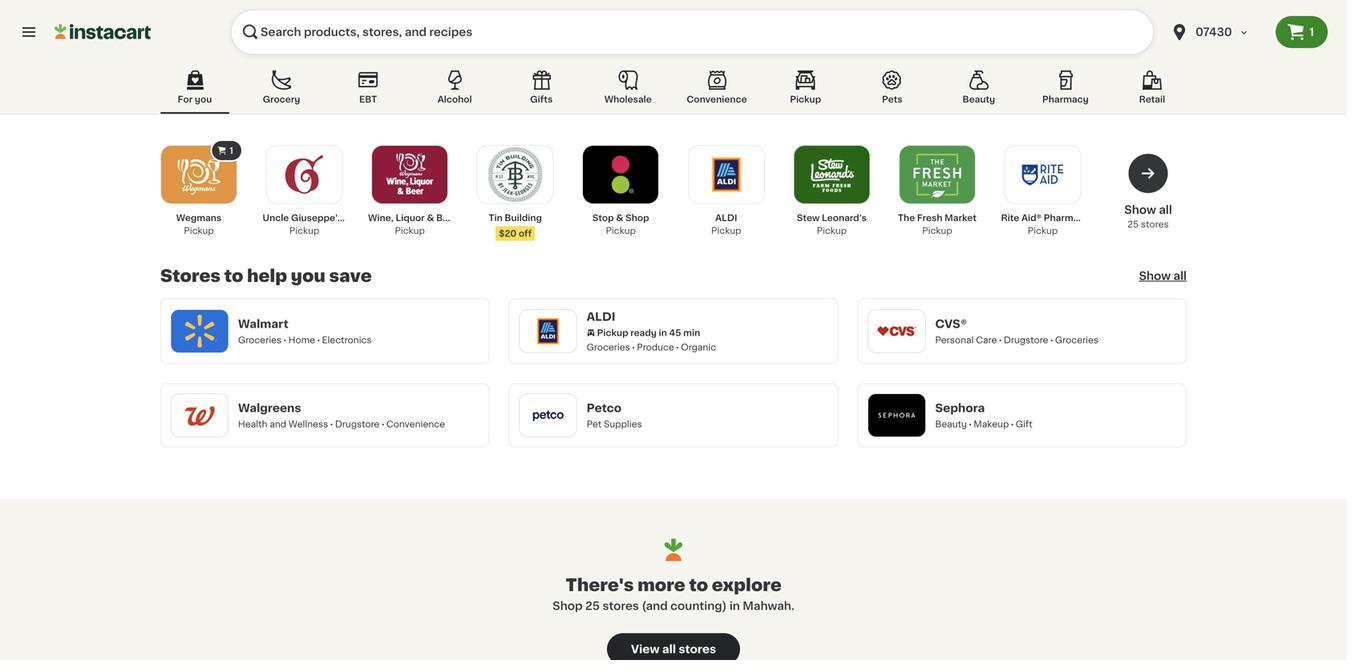 Task type: vqa. For each thing, say whether or not it's contained in the screenshot.


Task type: describe. For each thing, give the bounding box(es) containing it.
pharmacy button
[[1031, 67, 1100, 114]]

shop inside stop & shop pickup
[[626, 214, 649, 223]]

health
[[238, 420, 267, 429]]

uncle giuseppe's marketplace image
[[277, 148, 332, 202]]

grocery button
[[247, 67, 316, 114]]

show all button
[[1139, 268, 1187, 284]]

help
[[247, 268, 287, 285]]

stew
[[797, 214, 820, 223]]

walmart groceries home electronics
[[238, 319, 372, 345]]

Search field
[[231, 10, 1154, 55]]

home
[[288, 336, 315, 345]]

beauty button
[[945, 67, 1014, 114]]

stores inside view all stores button
[[679, 644, 716, 656]]

produce
[[637, 343, 674, 352]]

sephora logo image
[[876, 395, 918, 437]]

pickup inside button
[[790, 95, 821, 104]]

in inside there's more to explore shop 25 stores (and counting) in mahwah.
[[730, 601, 740, 612]]

show all 25 stores
[[1125, 205, 1172, 229]]

personal
[[935, 336, 974, 345]]

groceries produce organic
[[587, 343, 716, 352]]

all for view all stores
[[662, 644, 676, 656]]

view all stores
[[631, 644, 716, 656]]

giuseppe's
[[291, 214, 343, 223]]

groceries inside walmart groceries home electronics
[[238, 336, 282, 345]]

walmart
[[238, 319, 289, 330]]

stew leonard's pickup
[[797, 214, 867, 235]]

view all stores button
[[607, 634, 740, 661]]

building
[[505, 214, 542, 223]]

stop
[[593, 214, 614, 223]]

all for show all
[[1174, 271, 1187, 282]]

uncle
[[263, 214, 289, 223]]

tin building $20 off
[[489, 214, 542, 238]]

walgreens
[[238, 403, 301, 414]]

in inside stores to help you save tab panel
[[659, 329, 667, 338]]

pickup inside wegmans pickup
[[184, 227, 214, 235]]

pharmacy inside button
[[1043, 95, 1089, 104]]

sephora beauty makeup gift
[[935, 403, 1033, 429]]

walgreens health and wellness drugstore convenience
[[238, 403, 445, 429]]

view all stores link
[[607, 634, 740, 661]]

walmart logo image
[[179, 311, 221, 352]]

market
[[945, 214, 977, 223]]

sephora
[[935, 403, 985, 414]]

stores inside there's more to explore shop 25 stores (and counting) in mahwah.
[[603, 601, 639, 612]]

shop inside there's more to explore shop 25 stores (and counting) in mahwah.
[[553, 601, 583, 612]]

show for show all 25 stores
[[1125, 205, 1156, 216]]

fresh
[[917, 214, 943, 223]]

pickup inside rite aid® pharmacy pickup
[[1028, 227, 1058, 235]]

stop & shop image
[[594, 148, 648, 202]]

off
[[519, 229, 532, 238]]

stores to help you save
[[160, 268, 372, 285]]

wholesale
[[605, 95, 652, 104]]

groceries inside cvs® personal care drugstore groceries
[[1055, 336, 1099, 345]]

tin building image
[[488, 148, 543, 202]]

ebt
[[359, 95, 377, 104]]

cvs® personal care drugstore groceries
[[935, 319, 1099, 345]]

&
[[616, 214, 624, 223]]

pickup inside stew leonard's pickup
[[817, 227, 847, 235]]

supplies
[[604, 420, 642, 429]]

the fresh market pickup
[[898, 214, 977, 235]]

aldi for aldi
[[587, 312, 616, 323]]

wine, liquor & beer at montvale wegmans image
[[383, 148, 437, 202]]

pharmacy inside rite aid® pharmacy pickup
[[1044, 214, 1090, 223]]

pickup ready in 45 min
[[597, 329, 700, 338]]

1 inside stores to help you save tab panel
[[230, 146, 233, 155]]

wegmans pickup
[[176, 214, 222, 235]]

min
[[683, 329, 700, 338]]

rite aid® pharmacy pickup
[[1001, 214, 1090, 235]]

show all
[[1139, 271, 1187, 282]]

more
[[638, 577, 686, 594]]

save
[[329, 268, 372, 285]]

aldi logo image
[[527, 311, 569, 352]]

07430
[[1196, 26, 1233, 38]]

and
[[270, 420, 286, 429]]

all for show all 25 stores
[[1159, 205, 1172, 216]]

$20
[[499, 229, 517, 238]]

beauty inside sephora beauty makeup gift
[[935, 420, 967, 429]]

electronics
[[322, 336, 372, 345]]

the fresh market image
[[910, 148, 965, 202]]



Task type: locate. For each thing, give the bounding box(es) containing it.
for you
[[178, 95, 212, 104]]

1 horizontal spatial 1
[[1310, 26, 1315, 38]]

0 horizontal spatial aldi
[[587, 312, 616, 323]]

retail
[[1139, 95, 1166, 104]]

pickup inside the fresh market pickup
[[922, 227, 953, 235]]

shop down there's
[[553, 601, 583, 612]]

convenience button
[[680, 67, 754, 114]]

pickup down wegmans
[[184, 227, 214, 235]]

2 horizontal spatial groceries
[[1055, 336, 1099, 345]]

shop
[[626, 214, 649, 223], [553, 601, 583, 612]]

1 vertical spatial stores
[[603, 601, 639, 612]]

to inside there's more to explore shop 25 stores (and counting) in mahwah.
[[689, 577, 708, 594]]

pickup button
[[771, 67, 840, 114]]

there's
[[566, 577, 634, 594]]

tin
[[489, 214, 503, 223]]

drugstore inside cvs® personal care drugstore groceries
[[1004, 336, 1049, 345]]

aldi
[[715, 214, 737, 223], [587, 312, 616, 323]]

pickup inside stop & shop pickup
[[606, 227, 636, 235]]

1 horizontal spatial in
[[730, 601, 740, 612]]

stores down counting)
[[679, 644, 716, 656]]

0 horizontal spatial drugstore
[[335, 420, 380, 429]]

convenience inside walgreens health and wellness drugstore convenience
[[386, 420, 445, 429]]

1 horizontal spatial convenience
[[687, 95, 747, 104]]

0 vertical spatial 25
[[1128, 220, 1139, 229]]

2 vertical spatial stores
[[679, 644, 716, 656]]

1 horizontal spatial to
[[689, 577, 708, 594]]

2 horizontal spatial stores
[[1141, 220, 1169, 229]]

1 vertical spatial show
[[1139, 271, 1171, 282]]

convenience inside button
[[687, 95, 747, 104]]

1 vertical spatial all
[[1174, 271, 1187, 282]]

organic
[[681, 343, 716, 352]]

show for show all
[[1139, 271, 1171, 282]]

petco pet supplies
[[587, 403, 642, 429]]

stores
[[1141, 220, 1169, 229], [603, 601, 639, 612], [679, 644, 716, 656]]

pickup down the fresh
[[922, 227, 953, 235]]

drugstore right wellness
[[335, 420, 380, 429]]

0 horizontal spatial convenience
[[386, 420, 445, 429]]

1 vertical spatial convenience
[[386, 420, 445, 429]]

show
[[1125, 205, 1156, 216], [1139, 271, 1171, 282]]

1 horizontal spatial all
[[1159, 205, 1172, 216]]

for you button
[[160, 67, 229, 114]]

stores to help you save tab panel
[[152, 140, 1195, 448]]

1 horizontal spatial stores
[[679, 644, 716, 656]]

0 horizontal spatial all
[[662, 644, 676, 656]]

rite
[[1001, 214, 1020, 223]]

show down "show all 25 stores" in the right of the page
[[1139, 271, 1171, 282]]

0 horizontal spatial in
[[659, 329, 667, 338]]

in down explore at the right of page
[[730, 601, 740, 612]]

0 vertical spatial show
[[1125, 205, 1156, 216]]

(and
[[642, 601, 668, 612]]

2 horizontal spatial all
[[1174, 271, 1187, 282]]

gifts
[[530, 95, 553, 104]]

aldi down "aldi" image
[[715, 214, 737, 223]]

gifts button
[[507, 67, 576, 114]]

wegmans
[[176, 214, 222, 223]]

pickup inside uncle giuseppe's marketplace pickup
[[289, 227, 319, 235]]

for
[[178, 95, 193, 104]]

counting)
[[671, 601, 727, 612]]

None search field
[[231, 10, 1154, 55]]

you right 'help'
[[291, 268, 326, 285]]

stew leonard's image
[[805, 148, 859, 202]]

drugstore right care
[[1004, 336, 1049, 345]]

0 horizontal spatial groceries
[[238, 336, 282, 345]]

1 vertical spatial pharmacy
[[1044, 214, 1090, 223]]

pickup down aid®
[[1028, 227, 1058, 235]]

1 vertical spatial 1
[[230, 146, 233, 155]]

aldi image
[[699, 148, 754, 202]]

0 vertical spatial convenience
[[687, 95, 747, 104]]

1 vertical spatial to
[[689, 577, 708, 594]]

to inside tab panel
[[224, 268, 243, 285]]

uncle giuseppe's marketplace pickup
[[263, 214, 402, 235]]

drugstore inside walgreens health and wellness drugstore convenience
[[335, 420, 380, 429]]

1 vertical spatial drugstore
[[335, 420, 380, 429]]

makeup
[[974, 420, 1009, 429]]

instacart image
[[55, 22, 151, 42]]

wegmans image
[[172, 148, 226, 202]]

alcohol
[[438, 95, 472, 104]]

grocery
[[263, 95, 300, 104]]

0 horizontal spatial shop
[[553, 601, 583, 612]]

there's more to explore shop 25 stores (and counting) in mahwah.
[[553, 577, 795, 612]]

you inside stores to help you save tab panel
[[291, 268, 326, 285]]

25 inside there's more to explore shop 25 stores (and counting) in mahwah.
[[585, 601, 600, 612]]

pickup link
[[368, 145, 452, 237]]

pickup down &
[[606, 227, 636, 235]]

25 inside "show all 25 stores"
[[1128, 220, 1139, 229]]

pickup up stew leonard's image
[[790, 95, 821, 104]]

walgreens logo image
[[179, 395, 221, 437]]

you inside for you button
[[195, 95, 212, 104]]

pets button
[[858, 67, 927, 114]]

pickup left the ready
[[597, 329, 628, 338]]

0 vertical spatial stores
[[1141, 220, 1169, 229]]

0 vertical spatial aldi
[[715, 214, 737, 223]]

0 vertical spatial you
[[195, 95, 212, 104]]

1 vertical spatial 25
[[585, 601, 600, 612]]

1
[[1310, 26, 1315, 38], [230, 146, 233, 155]]

1 horizontal spatial shop
[[626, 214, 649, 223]]

1 horizontal spatial you
[[291, 268, 326, 285]]

cvs®
[[935, 319, 967, 330]]

pickup
[[790, 95, 821, 104], [184, 227, 214, 235], [289, 227, 319, 235], [395, 227, 425, 235], [606, 227, 636, 235], [711, 227, 741, 235], [817, 227, 847, 235], [922, 227, 953, 235], [1028, 227, 1058, 235], [597, 329, 628, 338]]

aldi inside aldi pickup
[[715, 214, 737, 223]]

view
[[631, 644, 660, 656]]

pets
[[882, 95, 903, 104]]

alcohol button
[[420, 67, 489, 114]]

pickup down the giuseppe's
[[289, 227, 319, 235]]

gift
[[1016, 420, 1033, 429]]

2 vertical spatial all
[[662, 644, 676, 656]]

rite aid® pharmacy image
[[1016, 148, 1070, 202]]

0 horizontal spatial 25
[[585, 601, 600, 612]]

you right "for"
[[195, 95, 212, 104]]

0 vertical spatial drugstore
[[1004, 336, 1049, 345]]

0 vertical spatial pharmacy
[[1043, 95, 1089, 104]]

shop categories tab list
[[160, 67, 1187, 114]]

stop & shop pickup
[[593, 214, 649, 235]]

mahwah.
[[743, 601, 795, 612]]

marketplace
[[345, 214, 402, 223]]

pickup down the marketplace at the left
[[395, 227, 425, 235]]

25
[[1128, 220, 1139, 229], [585, 601, 600, 612]]

1 vertical spatial in
[[730, 601, 740, 612]]

0 vertical spatial 1
[[1310, 26, 1315, 38]]

0 horizontal spatial you
[[195, 95, 212, 104]]

explore
[[712, 577, 782, 594]]

to left 'help'
[[224, 268, 243, 285]]

shop right &
[[626, 214, 649, 223]]

07430 button
[[1161, 10, 1276, 55], [1170, 10, 1266, 55]]

pet
[[587, 420, 602, 429]]

retail button
[[1118, 67, 1187, 114]]

aldi for aldi pickup
[[715, 214, 737, 223]]

convenience
[[687, 95, 747, 104], [386, 420, 445, 429]]

ebt button
[[334, 67, 403, 114]]

1 horizontal spatial drugstore
[[1004, 336, 1049, 345]]

0 vertical spatial all
[[1159, 205, 1172, 216]]

0 horizontal spatial to
[[224, 268, 243, 285]]

show inside popup button
[[1139, 271, 1171, 282]]

45
[[669, 329, 681, 338]]

pharmacy
[[1043, 95, 1089, 104], [1044, 214, 1090, 223]]

0 vertical spatial in
[[659, 329, 667, 338]]

1 horizontal spatial groceries
[[587, 343, 630, 352]]

to up counting)
[[689, 577, 708, 594]]

in left 45
[[659, 329, 667, 338]]

you
[[195, 95, 212, 104], [291, 268, 326, 285]]

ready
[[631, 329, 657, 338]]

0 vertical spatial to
[[224, 268, 243, 285]]

1 horizontal spatial 25
[[1128, 220, 1139, 229]]

wholesale button
[[594, 67, 663, 114]]

0 horizontal spatial 1
[[230, 146, 233, 155]]

beauty inside button
[[963, 95, 995, 104]]

aldi pickup
[[711, 214, 741, 235]]

1 07430 button from the left
[[1161, 10, 1276, 55]]

all
[[1159, 205, 1172, 216], [1174, 271, 1187, 282], [662, 644, 676, 656]]

show up show all popup button
[[1125, 205, 1156, 216]]

stores up show all popup button
[[1141, 220, 1169, 229]]

aid®
[[1022, 214, 1042, 223]]

1 inside 1 button
[[1310, 26, 1315, 38]]

petco
[[587, 403, 622, 414]]

1 vertical spatial shop
[[553, 601, 583, 612]]

2 07430 button from the left
[[1170, 10, 1266, 55]]

0 horizontal spatial stores
[[603, 601, 639, 612]]

show inside "show all 25 stores"
[[1125, 205, 1156, 216]]

wellness
[[289, 420, 328, 429]]

all inside button
[[662, 644, 676, 656]]

1 vertical spatial aldi
[[587, 312, 616, 323]]

1 button
[[1276, 16, 1328, 48]]

pharmacy up rite aid® pharmacy image
[[1043, 95, 1089, 104]]

groceries
[[238, 336, 282, 345], [1055, 336, 1099, 345], [587, 343, 630, 352]]

the
[[898, 214, 915, 223]]

pickup down leonard's
[[817, 227, 847, 235]]

leonard's
[[822, 214, 867, 223]]

1 vertical spatial you
[[291, 268, 326, 285]]

all inside popup button
[[1174, 271, 1187, 282]]

stores down there's
[[603, 601, 639, 612]]

cvs® logo image
[[876, 311, 918, 352]]

1 vertical spatial beauty
[[935, 420, 967, 429]]

pickup down "aldi" image
[[711, 227, 741, 235]]

to
[[224, 268, 243, 285], [689, 577, 708, 594]]

0 vertical spatial shop
[[626, 214, 649, 223]]

petco logo image
[[527, 395, 569, 437]]

all inside "show all 25 stores"
[[1159, 205, 1172, 216]]

1 horizontal spatial aldi
[[715, 214, 737, 223]]

stores inside "show all 25 stores"
[[1141, 220, 1169, 229]]

stores
[[160, 268, 221, 285]]

0 vertical spatial beauty
[[963, 95, 995, 104]]

care
[[976, 336, 997, 345]]

pharmacy right aid®
[[1044, 214, 1090, 223]]

aldi up pickup ready in 45 min
[[587, 312, 616, 323]]



